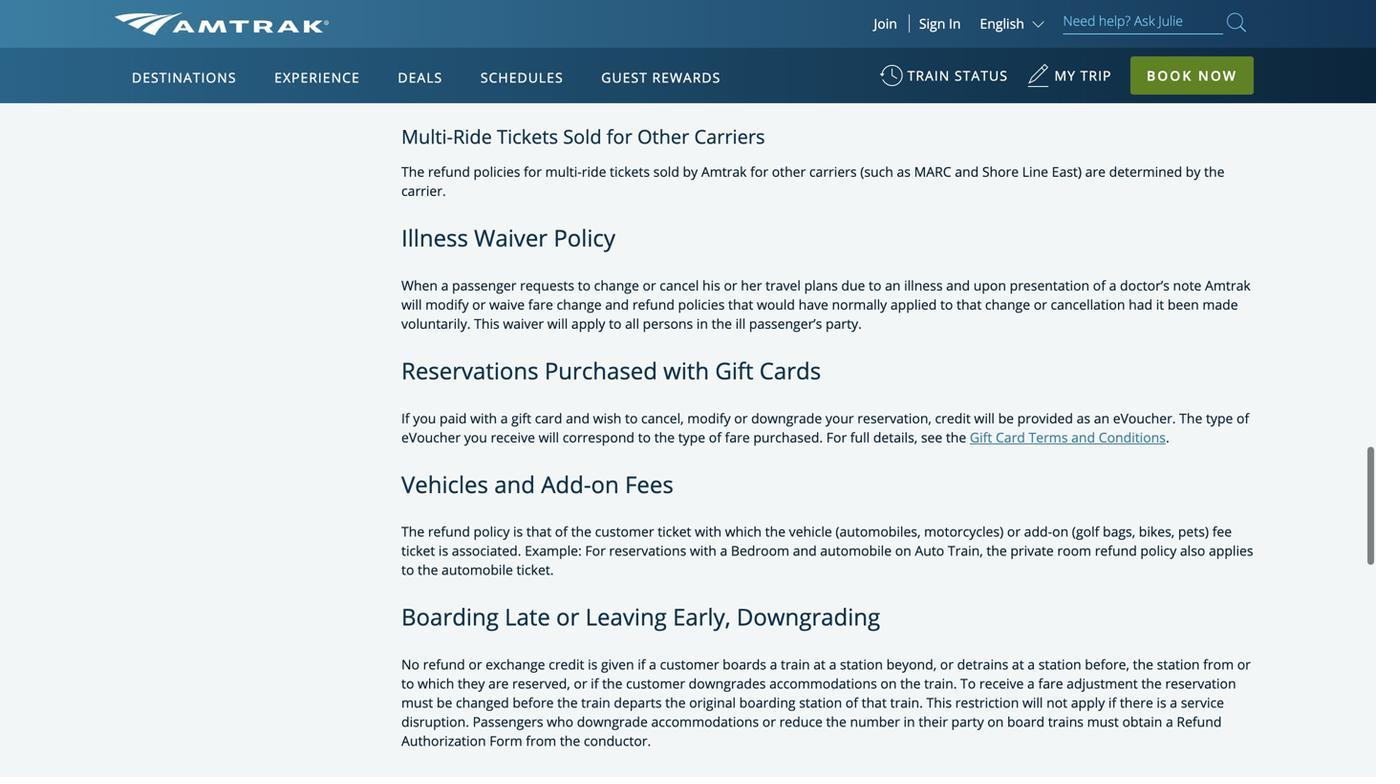 Task type: locate. For each thing, give the bounding box(es) containing it.
0 vertical spatial which
[[725, 522, 762, 541]]

1 horizontal spatial ticket.
[[901, 20, 939, 38]]

join button
[[863, 14, 910, 32]]

0 vertical spatial as
[[897, 163, 911, 181]]

train. up their
[[890, 693, 923, 712]]

status
[[955, 66, 1008, 85]]

2 vertical spatial the
[[401, 522, 425, 541]]

0 horizontal spatial not
[[479, 83, 502, 101]]

the right determined
[[1204, 163, 1225, 181]]

if
[[401, 409, 410, 427]]

the right train,
[[987, 542, 1007, 560]]

are
[[1085, 163, 1106, 181], [488, 674, 509, 693]]

train. left 'to'
[[924, 674, 957, 693]]

will up board
[[1023, 693, 1043, 712]]

0 vertical spatial ticket.
[[901, 20, 939, 38]]

0 horizontal spatial forfeited,
[[599, 20, 656, 38]]

: left (lifts)
[[506, 64, 509, 82]]

receive up 'restriction'
[[980, 674, 1024, 693]]

accommodations
[[770, 674, 877, 693], [651, 713, 759, 731]]

reservations purchased with gift cards
[[401, 355, 821, 386]]

sign in
[[919, 14, 961, 32]]

restriction
[[956, 693, 1019, 712]]

75% left available
[[659, 20, 686, 38]]

amtrak down carriers
[[701, 163, 747, 181]]

ride
[[582, 163, 606, 181]]

1 horizontal spatial type
[[1206, 409, 1233, 427]]

0 vertical spatial changes
[[416, 20, 472, 38]]

that up number
[[862, 693, 887, 712]]

1 horizontal spatial train
[[781, 655, 810, 673]]

0 horizontal spatial at
[[814, 655, 826, 673]]

or
[[430, 47, 443, 65], [643, 276, 656, 294], [724, 276, 738, 294], [472, 295, 486, 313], [1034, 295, 1048, 313], [734, 409, 748, 427], [1007, 522, 1021, 541], [556, 601, 580, 632], [469, 655, 482, 673], [940, 655, 954, 673], [1238, 655, 1251, 673], [574, 674, 587, 693], [763, 713, 776, 731]]

a inside if you paid with a gift card and wish to cancel, modify or downgrade your reservation, credit will be provided as an evoucher. the type of evoucher you receive will correspond to the type of fare purchased. for full details, see the
[[501, 409, 508, 427]]

with inside if you paid with a gift card and wish to cancel, modify or downgrade your reservation, credit will be provided as an evoucher. the type of evoucher you receive will correspond to the type of fare purchased. for full details, see the
[[470, 409, 497, 427]]

1 vertical spatial which
[[418, 674, 454, 693]]

1 horizontal spatial original
[[872, 1, 918, 19]]

for up "tickets"
[[607, 123, 633, 150]]

the down beyond,
[[900, 674, 921, 693]]

1 horizontal spatial receive
[[980, 674, 1024, 693]]

the up who
[[557, 693, 578, 712]]

this inside no refund or exchange credit is given if a customer boards a train at a station beyond, or detrains at a station before, the station from or to which they are reserved, or if the customer downgrades accommodations on the train. to receive a fare adjustment the reservation must be changed before the train departs the original boarding station of that train. this restriction will not apply if there is a service disruption. passengers who downgrade accommodations or reduce the number in their party on board trains must obtain a refund authorization form from the conductor.
[[927, 693, 952, 712]]

accommodations down downgrades
[[651, 713, 759, 731]]

on down beyond,
[[881, 674, 897, 693]]

form
[[490, 732, 522, 750]]

voluntarily.
[[401, 314, 471, 333]]

receive down gift at bottom
[[491, 428, 535, 446]]

downgrade inside no refund or exchange credit is given if a customer boards a train at a station beyond, or detrains at a station before, the station from or to which they are reserved, or if the customer downgrades accommodations on the train. to receive a fare adjustment the reservation must be changed before the train departs the original boarding station of that train. this restriction will not apply if there is a service disruption. passengers who downgrade accommodations or reduce the number in their party on board trains must obtain a refund authorization form from the conductor.
[[577, 713, 648, 731]]

fees
[[625, 469, 674, 500]]

1 vertical spatial :
[[506, 64, 509, 82]]

type right evoucher. at bottom right
[[1206, 409, 1233, 427]]

station up reduce
[[799, 693, 842, 712]]

type down "cancel,"
[[678, 428, 706, 446]]

0 horizontal spatial gift
[[715, 355, 754, 386]]

refund for or
[[423, 655, 465, 673]]

policy up associated.
[[474, 522, 510, 541]]

policies down ride
[[474, 163, 520, 181]]

0 vertical spatial the
[[401, 163, 425, 181]]

to
[[855, 1, 868, 19], [747, 20, 760, 38], [578, 276, 591, 294], [869, 276, 882, 294], [941, 295, 953, 313], [609, 314, 622, 333], [625, 409, 638, 427], [638, 428, 651, 446], [401, 561, 414, 579], [401, 674, 414, 693]]

1 horizontal spatial for
[[827, 428, 847, 446]]

the up there
[[1142, 674, 1162, 693]]

for down your
[[827, 428, 847, 446]]

0 horizontal spatial downgrade
[[577, 713, 648, 731]]

another
[[848, 20, 898, 38]]

0 vertical spatial original
[[872, 1, 918, 19]]

1 vertical spatial downgrade
[[577, 713, 648, 731]]

1 horizontal spatial forfeited,
[[706, 1, 763, 19]]

are up changed
[[488, 674, 509, 693]]

ticket
[[658, 522, 692, 541], [401, 542, 435, 560]]

search icon image
[[1227, 9, 1246, 35]]

modify
[[425, 295, 469, 313], [687, 409, 731, 427]]

an up applied
[[885, 276, 901, 294]]

1 horizontal spatial an
[[1094, 409, 1110, 427]]

card
[[996, 428, 1025, 446]]

downgrade up purchased.
[[751, 409, 822, 427]]

are right "east)"
[[1085, 163, 1106, 181]]

0 vertical spatial ticket
[[658, 522, 692, 541]]

0 horizontal spatial receive
[[491, 428, 535, 446]]

be
[[998, 409, 1014, 427], [437, 693, 452, 712]]

downgrade up conductor.
[[577, 713, 648, 731]]

to
[[961, 674, 976, 693]]

banner
[[0, 0, 1376, 441]]

train left departs
[[581, 693, 611, 712]]

0 horizontal spatial this
[[474, 314, 500, 333]]

disruption.
[[401, 713, 469, 731]]

1 vertical spatial if
[[591, 674, 599, 693]]

0 vertical spatial apply
[[572, 314, 605, 333]]

1 vertical spatial 75%
[[659, 20, 686, 38]]

policies
[[474, 163, 520, 181], [678, 295, 725, 313]]

sign in button
[[919, 14, 961, 32]]

exchange inside no refund or exchange credit is given if a customer boards a train at a station beyond, or detrains at a station before, the station from or to which they are reserved, or if the customer downgrades accommodations on the train. to receive a fare adjustment the reservation must be changed before the train departs the original boarding station of that train. this restriction will not apply if there is a service disruption. passengers who downgrade accommodations or reduce the number in their party on board trains must obtain a refund authorization form from the conductor.
[[486, 655, 545, 673]]

that down the upon
[[957, 295, 982, 313]]

0 horizontal spatial for
[[585, 542, 606, 560]]

and inside the refund policy is that of the customer ticket with which the vehicle (automobiles, motorcycles) or add-on (golf bags, bikes, pets) fee ticket is associated. example: for reservations with a bedroom and automobile on auto train, the private room refund policy also applies to the automobile ticket.
[[793, 542, 817, 560]]

forfeited, up guest
[[599, 20, 656, 38]]

0 horizontal spatial amtrak
[[701, 163, 747, 181]]

waiver
[[503, 314, 544, 333]]

1 horizontal spatial in
[[904, 713, 915, 731]]

0 vertical spatial gift
[[715, 355, 754, 386]]

0 vertical spatial for
[[827, 428, 847, 446]]

an inside when a passenger requests to change or cancel his or her travel plans due to an illness and upon presentation of a doctor's note amtrak will modify or waive fare change and refund policies that would have normally applied to that change or cancellation had it been made voluntarily. this waiver will apply to all persons in the ill passenger's party.
[[885, 276, 901, 294]]

0 horizontal spatial train
[[581, 693, 611, 712]]

as up gift card terms and conditions . at the right bottom of the page
[[1077, 409, 1091, 427]]

gift
[[512, 409, 532, 427]]

customer inside the refund policy is that of the customer ticket with which the vehicle (automobiles, motorcycles) or add-on (golf bags, bikes, pets) fee ticket is associated. example: for reservations with a bedroom and automobile on auto train, the private room refund policy also applies to the automobile ticket.
[[595, 522, 654, 541]]

Please enter your search item search field
[[1063, 10, 1223, 34]]

by right determined
[[1186, 163, 1201, 181]]

an inside if you paid with a gift card and wish to cancel, modify or downgrade your reservation, credit will be provided as an evoucher. the type of evoucher you receive will correspond to the type of fare purchased. for full details, see the
[[1094, 409, 1110, 427]]

total
[[633, 1, 661, 19], [525, 20, 553, 38]]

by right the sold
[[683, 163, 698, 181]]

modify inside if you paid with a gift card and wish to cancel, modify or downgrade your reservation, credit will be provided as an evoucher. the type of evoucher you receive will correspond to the type of fare purchased. for full details, see the
[[687, 409, 731, 427]]

credit inside no refund or exchange credit is given if a customer boards a train at a station beyond, or detrains at a station before, the station from or to which they are reserved, or if the customer downgrades accommodations on the train. to receive a fare adjustment the reservation must be changed before the train departs the original boarding station of that train. this restriction will not apply if there is a service disruption. passengers who downgrade accommodations or reduce the number in their party on board trains must obtain a refund authorization form from the conductor.
[[549, 655, 584, 673]]

0 vertical spatial this
[[474, 314, 500, 333]]

when
[[401, 276, 438, 294]]

not
[[513, 64, 536, 82], [479, 83, 502, 101]]

reservations
[[401, 355, 539, 386]]

: down cancellations on the top left of the page
[[472, 83, 476, 101]]

0 horizontal spatial total
[[525, 20, 553, 38]]

changes down 1+
[[416, 20, 472, 38]]

downgrade inside if you paid with a gift card and wish to cancel, modify or downgrade your reservation, credit will be provided as an evoucher. the type of evoucher you receive will correspond to the type of fare purchased. for full details, see the
[[751, 409, 822, 427]]

now
[[1199, 66, 1238, 85]]

automobile down associated.
[[442, 561, 513, 579]]

the down the given
[[602, 674, 623, 693]]

customer up reservations
[[595, 522, 654, 541]]

amtrak up made
[[1205, 276, 1251, 294]]

1 changes from the top
[[416, 20, 472, 38]]

customer up departs
[[626, 674, 685, 693]]

automobile down (automobiles,
[[820, 542, 892, 560]]

card
[[535, 409, 562, 427]]

0 vertical spatial train
[[781, 655, 810, 673]]

forfeited, up available
[[706, 1, 763, 19]]

1 horizontal spatial by
[[1186, 163, 1201, 181]]

1 vertical spatial original
[[689, 693, 736, 712]]

changed
[[456, 693, 509, 712]]

0 vertical spatial exchange
[[764, 20, 823, 38]]

0 horizontal spatial ticket
[[401, 542, 435, 560]]

1 horizontal spatial automobile
[[820, 542, 892, 560]]

refund for policies
[[428, 163, 470, 181]]

1 vertical spatial ticket.
[[517, 561, 554, 579]]

to inside no refund or exchange credit is given if a customer boards a train at a station beyond, or detrains at a station before, the station from or to which they are reserved, or if the customer downgrades accommodations on the train. to receive a fare adjustment the reservation must be changed before the train departs the original boarding station of that train. this restriction will not apply if there is a service disruption. passengers who downgrade accommodations or reduce the number in their party on board trains must obtain a refund authorization form from the conductor.
[[401, 674, 414, 693]]

and left shore
[[955, 163, 979, 181]]

amtrak
[[701, 163, 747, 181], [1205, 276, 1251, 294]]

or inside if you paid with a gift card and wish to cancel, modify or downgrade your reservation, credit will be provided as an evoucher. the type of evoucher you receive will correspond to the type of fare purchased. for full details, see the
[[734, 409, 748, 427]]

no refund or exchange credit is given if a customer boards a train at a station beyond, or detrains at a station before, the station from or to which they are reserved, or if the customer downgrades accommodations on the train. to receive a fare adjustment the reservation must be changed before the train departs the original boarding station of that train. this restriction will not apply if there is a service disruption. passengers who downgrade accommodations or reduce the number in their party on board trains must obtain a refund authorization form from the conductor.
[[401, 655, 1251, 750]]

1 vertical spatial ticket
[[401, 542, 435, 560]]

0 horizontal spatial modify
[[425, 295, 469, 313]]

the inside when a passenger requests to change or cancel his or her travel plans due to an illness and upon presentation of a doctor's note amtrak will modify or waive fare change and refund policies that would have normally applied to that change or cancellation had it been made voluntarily. this waiver will apply to all persons in the ill passenger's party.
[[712, 314, 732, 333]]

to right the wish
[[625, 409, 638, 427]]

amtrak inside the refund policies for multi-ride tickets sold by amtrak for other carriers (such as marc and shore line east) are determined by the carrier.
[[701, 163, 747, 181]]

that up example:
[[527, 522, 552, 541]]

1 horizontal spatial as
[[1077, 409, 1091, 427]]

fare left purchased.
[[725, 428, 750, 446]]

one
[[401, 47, 427, 65]]

0 vertical spatial customer
[[595, 522, 654, 541]]

1 vertical spatial exchange
[[486, 655, 545, 673]]

0 horizontal spatial if
[[591, 674, 599, 693]]

private
[[1011, 542, 1054, 560]]

authorization
[[401, 732, 486, 750]]

1 vertical spatial type
[[678, 428, 706, 446]]

customer up downgrades
[[660, 655, 719, 673]]

party
[[952, 713, 984, 731]]

credit
[[935, 409, 971, 427], [549, 655, 584, 673]]

trains
[[1048, 713, 1084, 731]]

0 vertical spatial policies
[[474, 163, 520, 181]]

2 changes from the top
[[416, 83, 472, 101]]

station up reservation
[[1157, 655, 1200, 673]]

conditions
[[1099, 428, 1166, 446]]

english button
[[980, 14, 1049, 32]]

1 horizontal spatial exchange
[[764, 20, 823, 38]]

1 vertical spatial credit
[[549, 655, 584, 673]]

75% left 'returned'
[[767, 1, 793, 19]]

permitted down (lifts)
[[506, 83, 568, 101]]

full
[[851, 428, 870, 446]]

in right the persons
[[697, 314, 708, 333]]

accommodations up reduce
[[770, 674, 877, 693]]

are inside the refund policies for multi-ride tickets sold by amtrak for other carriers (such as marc and shore line east) are determined by the carrier.
[[1085, 163, 1106, 181]]

1 vertical spatial you
[[464, 428, 487, 446]]

bedroom
[[731, 542, 790, 560]]

this inside when a passenger requests to change or cancel his or her travel plans due to an illness and upon presentation of a doctor's note amtrak will modify or waive fare change and refund policies that would have normally applied to that change or cancellation had it been made voluntarily. this waiver will apply to all persons in the ill passenger's party.
[[474, 314, 500, 333]]

the down vehicles
[[401, 522, 425, 541]]

at right detrains
[[1012, 655, 1024, 673]]

amtrak image
[[115, 12, 329, 35]]

0 horizontal spatial exchange
[[486, 655, 545, 673]]

book now
[[1147, 66, 1238, 85]]

0 vertical spatial receive
[[491, 428, 535, 446]]

0 horizontal spatial as
[[897, 163, 911, 181]]

paid
[[440, 409, 467, 427]]

1+
[[430, 1, 445, 19]]

form
[[922, 1, 952, 19]]

and right terms on the bottom
[[1072, 428, 1096, 446]]

apply left all
[[572, 314, 605, 333]]

associated.
[[452, 542, 521, 560]]

0 vertical spatial you
[[413, 409, 436, 427]]

boards
[[723, 655, 767, 673]]

with up early,
[[695, 522, 722, 541]]

you
[[413, 409, 436, 427], [464, 428, 487, 446]]

1 vertical spatial this
[[927, 693, 952, 712]]

25% right purchase:
[[587, 1, 613, 19]]

0 vertical spatial downgrade
[[751, 409, 822, 427]]

0 vertical spatial permitted
[[539, 64, 601, 82]]

1 horizontal spatial 25%
[[587, 1, 613, 19]]

wish
[[593, 409, 622, 427]]

1 horizontal spatial 75%
[[767, 1, 793, 19]]

an up conditions
[[1094, 409, 1110, 427]]

as inside the refund policies for multi-ride tickets sold by amtrak for other carriers (such as marc and shore line east) are determined by the carrier.
[[897, 163, 911, 181]]

before,
[[1085, 655, 1130, 673]]

a left bedroom
[[720, 542, 728, 560]]

must
[[401, 693, 433, 712], [1087, 713, 1119, 731]]

1 vertical spatial modify
[[687, 409, 731, 427]]

fare inside if you paid with a gift card and wish to cancel, modify or downgrade your reservation, credit will be provided as an evoucher. the type of evoucher you receive will correspond to the type of fare purchased. for full details, see the
[[725, 428, 750, 446]]

for inside if you paid with a gift card and wish to cancel, modify or downgrade your reservation, credit will be provided as an evoucher. the type of evoucher you receive will correspond to the type of fare purchased. for full details, see the
[[827, 428, 847, 446]]

join
[[874, 14, 897, 32]]

0 vertical spatial type
[[1206, 409, 1233, 427]]

0 vertical spatial amtrak
[[701, 163, 747, 181]]

that inside the refund policy is that of the customer ticket with which the vehicle (automobiles, motorcycles) or add-on (golf bags, bikes, pets) fee ticket is associated. example: for reservations with a bedroom and automobile on auto train, the private room refund policy also applies to the automobile ticket.
[[527, 522, 552, 541]]

0 vertical spatial :
[[472, 20, 476, 38]]

75%
[[767, 1, 793, 19], [659, 20, 686, 38]]

0 horizontal spatial 75%
[[659, 20, 686, 38]]

must up disruption.
[[401, 693, 433, 712]]

the inside the refund policies for multi-ride tickets sold by amtrak for other carriers (such as marc and shore line east) are determined by the carrier.
[[401, 163, 425, 181]]

1 vertical spatial accommodations
[[651, 713, 759, 731]]

0 horizontal spatial an
[[885, 276, 901, 294]]

book
[[1147, 66, 1193, 85]]

cancellations
[[416, 64, 506, 82]]

the right evoucher. at bottom right
[[1180, 409, 1203, 427]]

cancellation
[[1051, 295, 1125, 313]]

1 vertical spatial the
[[1180, 409, 1203, 427]]

0 horizontal spatial by
[[683, 163, 698, 181]]

be up disruption.
[[437, 693, 452, 712]]

his
[[703, 276, 721, 294]]

rewards
[[652, 68, 721, 87]]

refund up carrier.
[[428, 163, 470, 181]]

modify right "cancel,"
[[687, 409, 731, 427]]

details,
[[874, 428, 918, 446]]

in inside no refund or exchange credit is given if a customer boards a train at a station beyond, or detrains at a station before, the station from or to which they are reserved, or if the customer downgrades accommodations on the train. to receive a fare adjustment the reservation must be changed before the train departs the original boarding station of that train. this restriction will not apply if there is a service disruption. passengers who downgrade accommodations or reduce the number in their party on board trains must obtain a refund authorization form from the conductor.
[[904, 713, 915, 731]]

1 horizontal spatial you
[[464, 428, 487, 446]]

and left the upon
[[946, 276, 970, 294]]

0 vertical spatial automobile
[[820, 542, 892, 560]]

line
[[1023, 163, 1049, 181]]

for inside 1+ hours after purchase: 25% of total fare is forfeited, 75% returned to original form of payment. changes : 25% of total fare is forfeited, 75% available to exchange for another ticket. one or more rides (lifts) taken cancellations : not permitted changes : not permitted
[[827, 20, 845, 38]]

as
[[897, 163, 911, 181], [1077, 409, 1091, 427]]

2 horizontal spatial if
[[1109, 693, 1117, 712]]

0 horizontal spatial original
[[689, 693, 736, 712]]

refund inside no refund or exchange credit is given if a customer boards a train at a station beyond, or detrains at a station before, the station from or to which they are reserved, or if the customer downgrades accommodations on the train. to receive a fare adjustment the reservation must be changed before the train departs the original boarding station of that train. this restriction will not apply if there is a service disruption. passengers who downgrade accommodations or reduce the number in their party on board trains must obtain a refund authorization form from the conductor.
[[423, 655, 465, 673]]

no
[[401, 655, 420, 673]]

policy down bikes,
[[1141, 542, 1177, 560]]

0 vertical spatial an
[[885, 276, 901, 294]]

given
[[601, 655, 634, 673]]

illness
[[904, 276, 943, 294]]

returned
[[797, 1, 852, 19]]

there
[[1120, 693, 1154, 712]]

application
[[186, 160, 645, 427]]

refund
[[428, 163, 470, 181], [633, 295, 675, 313], [428, 522, 470, 541], [1095, 542, 1137, 560], [423, 655, 465, 673]]

the inside the refund policy is that of the customer ticket with which the vehicle (automobiles, motorcycles) or add-on (golf bags, bikes, pets) fee ticket is associated. example: for reservations with a bedroom and automobile on auto train, the private room refund policy also applies to the automobile ticket.
[[401, 522, 425, 541]]

available
[[689, 20, 744, 38]]

0 vertical spatial modify
[[425, 295, 469, 313]]

the for the refund policies for multi-ride tickets sold by amtrak for other carriers (such as marc and shore line east) are determined by the carrier.
[[401, 163, 425, 181]]

total down purchase:
[[525, 20, 553, 38]]

1 vertical spatial from
[[526, 732, 557, 750]]

and left add-
[[494, 469, 535, 500]]

ticket. inside 1+ hours after purchase: 25% of total fare is forfeited, 75% returned to original form of payment. changes : 25% of total fare is forfeited, 75% available to exchange for another ticket. one or more rides (lifts) taken cancellations : not permitted changes : not permitted
[[901, 20, 939, 38]]

: down the hours
[[472, 20, 476, 38]]

applies
[[1209, 542, 1254, 560]]

for down 'returned'
[[827, 20, 845, 38]]

destinations button
[[124, 51, 244, 104]]

:
[[472, 20, 476, 38], [506, 64, 509, 82], [472, 83, 476, 101]]

ticket. down example:
[[517, 561, 554, 579]]

passenger's
[[749, 314, 822, 333]]

at down downgrading
[[814, 655, 826, 673]]

guest
[[601, 68, 648, 87]]

train up boarding at bottom right
[[781, 655, 810, 673]]

requests
[[520, 276, 574, 294]]

1 horizontal spatial are
[[1085, 163, 1106, 181]]

refund inside the refund policies for multi-ride tickets sold by amtrak for other carriers (such as marc and shore line east) are determined by the carrier.
[[428, 163, 470, 181]]

and up correspond at the bottom left
[[566, 409, 590, 427]]

an
[[885, 276, 901, 294], [1094, 409, 1110, 427]]

which up bedroom
[[725, 522, 762, 541]]

in
[[697, 314, 708, 333], [904, 713, 915, 731]]

a inside the refund policy is that of the customer ticket with which the vehicle (automobiles, motorcycles) or add-on (golf bags, bikes, pets) fee ticket is associated. example: for reservations with a bedroom and automobile on auto train, the private room refund policy also applies to the automobile ticket.
[[720, 542, 728, 560]]

marc
[[914, 163, 952, 181]]

waiver
[[474, 222, 548, 253]]

1 horizontal spatial if
[[638, 655, 646, 673]]

apply down adjustment
[[1071, 693, 1105, 712]]

fare up not
[[1038, 674, 1063, 693]]

original down downgrades
[[689, 693, 736, 712]]

original up another
[[872, 1, 918, 19]]

cards
[[760, 355, 821, 386]]

0 horizontal spatial 25%
[[479, 20, 505, 38]]



Task type: vqa. For each thing, say whether or not it's contained in the screenshot.
When
yes



Task type: describe. For each thing, give the bounding box(es) containing it.
modify inside when a passenger requests to change or cancel his or her travel plans due to an illness and upon presentation of a doctor's note amtrak will modify or waive fare change and refund policies that would have normally applied to that change or cancellation had it been made voluntarily. this waiver will apply to all persons in the ill passenger's party.
[[425, 295, 469, 313]]

the up bedroom
[[765, 522, 786, 541]]

downgrading
[[737, 601, 881, 632]]

plans
[[804, 276, 838, 294]]

carriers
[[810, 163, 857, 181]]

of inside the refund policy is that of the customer ticket with which the vehicle (automobiles, motorcycles) or add-on (golf bags, bikes, pets) fee ticket is associated. example: for reservations with a bedroom and automobile on auto train, the private room refund policy also applies to the automobile ticket.
[[555, 522, 568, 541]]

refund for policy
[[428, 522, 470, 541]]

a left service
[[1170, 693, 1178, 712]]

sign
[[919, 14, 946, 32]]

station up not
[[1039, 655, 1082, 673]]

multi-
[[401, 123, 453, 150]]

.
[[1166, 428, 1170, 446]]

purchase:
[[522, 1, 583, 19]]

1 vertical spatial forfeited,
[[599, 20, 656, 38]]

cancel,
[[641, 409, 684, 427]]

number
[[850, 713, 900, 731]]

illness
[[401, 222, 468, 253]]

with right reservations
[[690, 542, 717, 560]]

that up ill
[[728, 295, 754, 313]]

a right when
[[441, 276, 449, 294]]

carriers
[[694, 123, 765, 150]]

note
[[1173, 276, 1202, 294]]

and inside the refund policies for multi-ride tickets sold by amtrak for other carriers (such as marc and shore line east) are determined by the carrier.
[[955, 163, 979, 181]]

fare up available
[[664, 1, 689, 19]]

0 vertical spatial if
[[638, 655, 646, 673]]

credit inside if you paid with a gift card and wish to cancel, modify or downgrade your reservation, credit will be provided as an evoucher. the type of evoucher you receive will correspond to the type of fare purchased. for full details, see the
[[935, 409, 971, 427]]

refund down the bags,
[[1095, 542, 1137, 560]]

sold
[[653, 163, 680, 181]]

1 horizontal spatial ticket
[[658, 522, 692, 541]]

will down card at the bottom
[[539, 428, 559, 446]]

boarding
[[401, 601, 499, 632]]

the up 'boarding'
[[418, 561, 438, 579]]

receive inside no refund or exchange credit is given if a customer boards a train at a station beyond, or detrains at a station before, the station from or to which they are reserved, or if the customer downgrades accommodations on the train. to receive a fare adjustment the reservation must be changed before the train departs the original boarding station of that train. this restriction will not apply if there is a service disruption. passengers who downgrade accommodations or reduce the number in their party on board trains must obtain a refund authorization form from the conductor.
[[980, 674, 1024, 693]]

leaving
[[586, 601, 667, 632]]

they
[[458, 674, 485, 693]]

of inside no refund or exchange credit is given if a customer boards a train at a station beyond, or detrains at a station before, the station from or to which they are reserved, or if the customer downgrades accommodations on the train. to receive a fare adjustment the reservation must be changed before the train departs the original boarding station of that train. this restriction will not apply if there is a service disruption. passengers who downgrade accommodations or reduce the number in their party on board trains must obtain a refund authorization form from the conductor.
[[846, 693, 858, 712]]

fee
[[1213, 522, 1232, 541]]

for left 'multi-'
[[524, 163, 542, 181]]

for inside the refund policy is that of the customer ticket with which the vehicle (automobiles, motorcycles) or add-on (golf bags, bikes, pets) fee ticket is associated. example: for reservations with a bedroom and automobile on auto train, the private room refund policy also applies to the automobile ticket.
[[585, 542, 606, 560]]

change down requests
[[557, 295, 602, 313]]

or inside the refund policy is that of the customer ticket with which the vehicle (automobiles, motorcycles) or add-on (golf bags, bikes, pets) fee ticket is associated. example: for reservations with a bedroom and automobile on auto train, the private room refund policy also applies to the automobile ticket.
[[1007, 522, 1021, 541]]

1 horizontal spatial train.
[[924, 674, 957, 693]]

banner containing join
[[0, 0, 1376, 441]]

exchange inside 1+ hours after purchase: 25% of total fare is forfeited, 75% returned to original form of payment. changes : 25% of total fare is forfeited, 75% available to exchange for another ticket. one or more rides (lifts) taken cancellations : not permitted changes : not permitted
[[764, 20, 823, 38]]

which inside no refund or exchange credit is given if a customer boards a train at a station beyond, or detrains at a station before, the station from or to which they are reserved, or if the customer downgrades accommodations on the train. to receive a fare adjustment the reservation must be changed before the train departs the original boarding station of that train. this restriction will not apply if there is a service disruption. passengers who downgrade accommodations or reduce the number in their party on board trains must obtain a refund authorization form from the conductor.
[[418, 674, 454, 693]]

other
[[772, 163, 806, 181]]

refund inside when a passenger requests to change or cancel his or her travel plans due to an illness and upon presentation of a doctor's note amtrak will modify or waive fare change and refund policies that would have normally applied to that change or cancellation had it been made voluntarily. this waiver will apply to all persons in the ill passenger's party.
[[633, 295, 675, 313]]

the right departs
[[665, 693, 686, 712]]

and inside if you paid with a gift card and wish to cancel, modify or downgrade your reservation, credit will be provided as an evoucher. the type of evoucher you receive will correspond to the type of fare purchased. for full details, see the
[[566, 409, 590, 427]]

terms
[[1029, 428, 1068, 446]]

vehicles
[[401, 469, 488, 500]]

in inside when a passenger requests to change or cancel his or her travel plans due to an illness and upon presentation of a doctor's note amtrak will modify or waive fare change and refund policies that would have normally applied to that change or cancellation had it been made voluntarily. this waiver will apply to all persons in the ill passenger's party.
[[697, 314, 708, 333]]

auto
[[915, 542, 945, 560]]

hours
[[449, 1, 485, 19]]

a up board
[[1028, 674, 1035, 693]]

as inside if you paid with a gift card and wish to cancel, modify or downgrade your reservation, credit will be provided as an evoucher. the type of evoucher you receive will correspond to the type of fare purchased. for full details, see the
[[1077, 409, 1091, 427]]

trip
[[1081, 66, 1112, 85]]

0 vertical spatial must
[[401, 693, 433, 712]]

a right detrains
[[1028, 655, 1035, 673]]

to right available
[[747, 20, 760, 38]]

a right boards
[[770, 655, 777, 673]]

travel
[[766, 276, 801, 294]]

2 at from the left
[[1012, 655, 1024, 673]]

1 horizontal spatial from
[[1204, 655, 1234, 673]]

ticket. inside the refund policy is that of the customer ticket with which the vehicle (automobiles, motorcycles) or add-on (golf bags, bikes, pets) fee ticket is associated. example: for reservations with a bedroom and automobile on auto train, the private room refund policy also applies to the automobile ticket.
[[517, 561, 554, 579]]

had
[[1129, 295, 1153, 313]]

be inside no refund or exchange credit is given if a customer boards a train at a station beyond, or detrains at a station before, the station from or to which they are reserved, or if the customer downgrades accommodations on the train. to receive a fare adjustment the reservation must be changed before the train departs the original boarding station of that train. this restriction will not apply if there is a service disruption. passengers who downgrade accommodations or reduce the number in their party on board trains must obtain a refund authorization form from the conductor.
[[437, 693, 452, 712]]

applied
[[891, 295, 937, 313]]

1 vertical spatial customer
[[660, 655, 719, 673]]

experience
[[274, 68, 360, 87]]

regions map image
[[186, 160, 645, 427]]

change down the upon
[[985, 295, 1030, 313]]

normally
[[832, 295, 887, 313]]

east)
[[1052, 163, 1082, 181]]

original inside 1+ hours after purchase: 25% of total fare is forfeited, 75% returned to original form of payment. changes : 25% of total fare is forfeited, 75% available to exchange for another ticket. one or more rides (lifts) taken cancellations : not permitted changes : not permitted
[[872, 1, 918, 19]]

english
[[980, 14, 1025, 32]]

the for the refund policy is that of the customer ticket with which the vehicle (automobiles, motorcycles) or add-on (golf bags, bikes, pets) fee ticket is associated. example: for reservations with a bedroom and automobile on auto train, the private room refund policy also applies to the automobile ticket.
[[401, 522, 425, 541]]

to down "cancel,"
[[638, 428, 651, 446]]

1 vertical spatial must
[[1087, 713, 1119, 731]]

the refund policies for multi-ride tickets sold by amtrak for other carriers (such as marc and shore line east) are determined by the carrier.
[[401, 163, 1225, 200]]

your
[[826, 409, 854, 427]]

that inside no refund or exchange credit is given if a customer boards a train at a station beyond, or detrains at a station before, the station from or to which they are reserved, or if the customer downgrades accommodations on the train. to receive a fare adjustment the reservation must be changed before the train departs the original boarding station of that train. this restriction will not apply if there is a service disruption. passengers who downgrade accommodations or reduce the number in their party on board trains must obtain a refund authorization form from the conductor.
[[862, 693, 887, 712]]

a down downgrading
[[829, 655, 837, 673]]

(lifts)
[[516, 47, 544, 65]]

due
[[842, 276, 865, 294]]

change up all
[[594, 276, 639, 294]]

the down "cancel,"
[[654, 428, 675, 446]]

1 at from the left
[[814, 655, 826, 673]]

evoucher
[[401, 428, 461, 446]]

taken
[[547, 47, 581, 65]]

2 vertical spatial :
[[472, 83, 476, 101]]

early,
[[673, 601, 731, 632]]

0 vertical spatial not
[[513, 64, 536, 82]]

vehicle
[[789, 522, 832, 541]]

passenger
[[452, 276, 517, 294]]

adjustment
[[1067, 674, 1138, 693]]

1 vertical spatial automobile
[[442, 561, 513, 579]]

board
[[1007, 713, 1045, 731]]

have
[[799, 295, 829, 313]]

on down 'restriction'
[[988, 713, 1004, 731]]

apply inside no refund or exchange credit is given if a customer boards a train at a station beyond, or detrains at a station before, the station from or to which they are reserved, or if the customer downgrades accommodations on the train. to receive a fare adjustment the reservation must be changed before the train departs the original boarding station of that train. this restriction will not apply if there is a service disruption. passengers who downgrade accommodations or reduce the number in their party on board trains must obtain a refund authorization form from the conductor.
[[1071, 693, 1105, 712]]

0 vertical spatial total
[[633, 1, 661, 19]]

of inside when a passenger requests to change or cancel his or her travel plans due to an illness and upon presentation of a doctor's note amtrak will modify or waive fare change and refund policies that would have normally applied to that change or cancellation had it been made voluntarily. this waiver will apply to all persons in the ill passenger's party.
[[1093, 276, 1106, 294]]

amtrak inside when a passenger requests to change or cancel his or her travel plans due to an illness and upon presentation of a doctor's note amtrak will modify or waive fare change and refund policies that would have normally applied to that change or cancellation had it been made voluntarily. this waiver will apply to all persons in the ill passenger's party.
[[1205, 276, 1251, 294]]

provided
[[1018, 409, 1073, 427]]

to up another
[[855, 1, 868, 19]]

station left beyond,
[[840, 655, 883, 673]]

fare inside when a passenger requests to change or cancel his or her travel plans due to an illness and upon presentation of a doctor's note amtrak will modify or waive fare change and refund policies that would have normally applied to that change or cancellation had it been made voluntarily. this waiver will apply to all persons in the ill passenger's party.
[[528, 295, 553, 313]]

original inside no refund or exchange credit is given if a customer boards a train at a station beyond, or detrains at a station before, the station from or to which they are reserved, or if the customer downgrades accommodations on the train. to receive a fare adjustment the reservation must be changed before the train departs the original boarding station of that train. this restriction will not apply if there is a service disruption. passengers who downgrade accommodations or reduce the number in their party on board trains must obtain a refund authorization form from the conductor.
[[689, 693, 736, 712]]

the up example:
[[571, 522, 592, 541]]

apply inside when a passenger requests to change or cancel his or her travel plans due to an illness and upon presentation of a doctor's note amtrak will modify or waive fare change and refund policies that would have normally applied to that change or cancellation had it been made voluntarily. this waiver will apply to all persons in the ill passenger's party.
[[572, 314, 605, 333]]

2 vertical spatial customer
[[626, 674, 685, 693]]

train,
[[948, 542, 983, 560]]

to inside the refund policy is that of the customer ticket with which the vehicle (automobiles, motorcycles) or add-on (golf bags, bikes, pets) fee ticket is associated. example: for reservations with a bedroom and automobile on auto train, the private room refund policy also applies to the automobile ticket.
[[401, 561, 414, 579]]

to right requests
[[578, 276, 591, 294]]

see
[[921, 428, 943, 446]]

1 vertical spatial train
[[581, 693, 611, 712]]

fare down purchase:
[[557, 20, 582, 38]]

before
[[513, 693, 554, 712]]

1+ hours after purchase: 25% of total fare is forfeited, 75% returned to original form of payment. changes : 25% of total fare is forfeited, 75% available to exchange for another ticket. one or more rides (lifts) taken cancellations : not permitted changes : not permitted
[[401, 1, 1031, 101]]

also
[[1180, 542, 1206, 560]]

and up all
[[605, 295, 629, 313]]

correspond
[[563, 428, 635, 446]]

destinations
[[132, 68, 237, 87]]

reduce
[[780, 713, 823, 731]]

all
[[625, 314, 639, 333]]

0 horizontal spatial from
[[526, 732, 557, 750]]

bags,
[[1103, 522, 1136, 541]]

a right the given
[[649, 655, 657, 673]]

1 vertical spatial permitted
[[506, 83, 568, 101]]

a up cancellation
[[1109, 276, 1117, 294]]

will inside no refund or exchange credit is given if a customer boards a train at a station beyond, or detrains at a station before, the station from or to which they are reserved, or if the customer downgrades accommodations on the train. to receive a fare adjustment the reservation must be changed before the train departs the original boarding station of that train. this restriction will not apply if there is a service disruption. passengers who downgrade accommodations or reduce the number in their party on board trains must obtain a refund authorization form from the conductor.
[[1023, 693, 1043, 712]]

the right reduce
[[826, 713, 847, 731]]

1 vertical spatial not
[[479, 83, 502, 101]]

will right "waiver"
[[547, 314, 568, 333]]

determined
[[1109, 163, 1183, 181]]

boarding
[[740, 693, 796, 712]]

1 by from the left
[[683, 163, 698, 181]]

2 by from the left
[[1186, 163, 1201, 181]]

room
[[1058, 542, 1092, 560]]

for left other
[[750, 163, 769, 181]]

multi-ride tickets sold for other carriers
[[401, 123, 765, 150]]

will down when
[[401, 295, 422, 313]]

the down who
[[560, 732, 580, 750]]

1 vertical spatial gift
[[970, 428, 992, 446]]

upon
[[974, 276, 1006, 294]]

the right before,
[[1133, 655, 1154, 673]]

illness waiver policy
[[401, 222, 615, 253]]

doctor's
[[1120, 276, 1170, 294]]

will left the 'provided'
[[974, 409, 995, 427]]

receive inside if you paid with a gift card and wish to cancel, modify or downgrade your reservation, credit will be provided as an evoucher. the type of evoucher you receive will correspond to the type of fare purchased. for full details, see the
[[491, 428, 535, 446]]

be inside if you paid with a gift card and wish to cancel, modify or downgrade your reservation, credit will be provided as an evoucher. the type of evoucher you receive will correspond to the type of fare purchased. for full details, see the
[[998, 409, 1014, 427]]

other
[[638, 123, 689, 150]]

or inside 1+ hours after purchase: 25% of total fare is forfeited, 75% returned to original form of payment. changes : 25% of total fare is forfeited, 75% available to exchange for another ticket. one or more rides (lifts) taken cancellations : not permitted changes : not permitted
[[430, 47, 443, 65]]

1 vertical spatial total
[[525, 20, 553, 38]]

0 horizontal spatial you
[[413, 409, 436, 427]]

0 horizontal spatial type
[[678, 428, 706, 446]]

waive
[[489, 295, 525, 313]]

1 horizontal spatial accommodations
[[770, 674, 877, 693]]

shore
[[982, 163, 1019, 181]]

reservations
[[609, 542, 687, 560]]

1 vertical spatial 25%
[[479, 20, 505, 38]]

departs
[[614, 693, 662, 712]]

the inside if you paid with a gift card and wish to cancel, modify or downgrade your reservation, credit will be provided as an evoucher. the type of evoucher you receive will correspond to the type of fare purchased. for full details, see the
[[1180, 409, 1203, 427]]

carrier.
[[401, 182, 446, 200]]

0 vertical spatial policy
[[474, 522, 510, 541]]

on left fees
[[591, 469, 619, 500]]

conductor.
[[584, 732, 651, 750]]

book now button
[[1131, 56, 1254, 95]]

on left auto
[[895, 542, 912, 560]]

detrains
[[957, 655, 1009, 673]]

late
[[505, 601, 550, 632]]

party.
[[826, 314, 862, 333]]

obtain
[[1123, 713, 1163, 731]]

a right obtain
[[1166, 713, 1174, 731]]

sold
[[563, 123, 602, 150]]

1 horizontal spatial policy
[[1141, 542, 1177, 560]]

the inside the refund policies for multi-ride tickets sold by amtrak for other carriers (such as marc and shore line east) are determined by the carrier.
[[1204, 163, 1225, 181]]

to right due
[[869, 276, 882, 294]]

the right see at right bottom
[[946, 428, 967, 446]]

on up 'room'
[[1053, 522, 1069, 541]]

fare inside no refund or exchange credit is given if a customer boards a train at a station beyond, or detrains at a station before, the station from or to which they are reserved, or if the customer downgrades accommodations on the train. to receive a fare adjustment the reservation must be changed before the train departs the original boarding station of that train. this restriction will not apply if there is a service disruption. passengers who downgrade accommodations or reduce the number in their party on board trains must obtain a refund authorization form from the conductor.
[[1038, 674, 1063, 693]]

with down the persons
[[664, 355, 709, 386]]

to left all
[[609, 314, 622, 333]]

policies inside when a passenger requests to change or cancel his or her travel plans due to an illness and upon presentation of a doctor's note amtrak will modify or waive fare change and refund policies that would have normally applied to that change or cancellation had it been made voluntarily. this waiver will apply to all persons in the ill passenger's party.
[[678, 295, 725, 313]]

deals
[[398, 68, 443, 87]]

0 horizontal spatial accommodations
[[651, 713, 759, 731]]

persons
[[643, 314, 693, 333]]

are inside no refund or exchange credit is given if a customer boards a train at a station beyond, or detrains at a station before, the station from or to which they are reserved, or if the customer downgrades accommodations on the train. to receive a fare adjustment the reservation must be changed before the train departs the original boarding station of that train. this restriction will not apply if there is a service disruption. passengers who downgrade accommodations or reduce the number in their party on board trains must obtain a refund authorization form from the conductor.
[[488, 674, 509, 693]]

reserved,
[[512, 674, 570, 693]]

train status
[[908, 66, 1008, 85]]

(golf
[[1072, 522, 1100, 541]]

2 vertical spatial if
[[1109, 693, 1117, 712]]

to down illness
[[941, 295, 953, 313]]

which inside the refund policy is that of the customer ticket with which the vehicle (automobiles, motorcycles) or add-on (golf bags, bikes, pets) fee ticket is associated. example: for reservations with a bedroom and automobile on auto train, the private room refund policy also applies to the automobile ticket.
[[725, 522, 762, 541]]

1 vertical spatial train.
[[890, 693, 923, 712]]

add-
[[541, 469, 591, 500]]

policies inside the refund policies for multi-ride tickets sold by amtrak for other carriers (such as marc and shore line east) are determined by the carrier.
[[474, 163, 520, 181]]

ride
[[453, 123, 492, 150]]

schedules
[[481, 68, 564, 87]]



